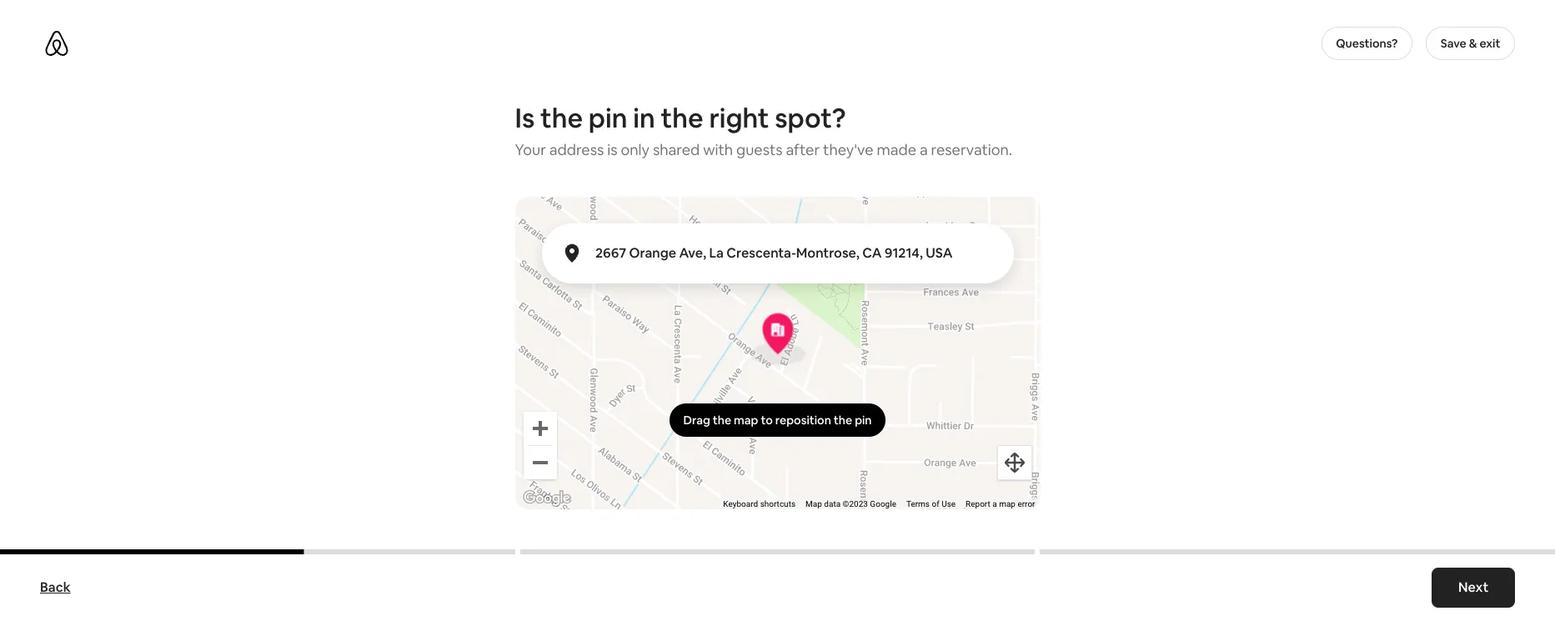 Task type: vqa. For each thing, say whether or not it's contained in the screenshot.
second the the
yes



Task type: describe. For each thing, give the bounding box(es) containing it.
address
[[550, 140, 604, 159]]

map
[[999, 500, 1016, 509]]

next
[[1459, 579, 1489, 596]]

after
[[786, 140, 820, 159]]

terms of use
[[907, 500, 956, 509]]

save & exit button
[[1427, 27, 1516, 60]]

only
[[621, 140, 650, 159]]

terms of use link
[[907, 500, 956, 509]]

your
[[515, 140, 546, 159]]

keyboard shortcuts
[[724, 500, 796, 509]]

they've
[[823, 140, 874, 159]]

right
[[709, 101, 770, 135]]

google
[[870, 500, 897, 509]]

data
[[824, 500, 841, 509]]

spot?
[[775, 101, 846, 135]]

save & exit
[[1441, 36, 1501, 51]]

back button
[[32, 571, 79, 605]]

2 the from the left
[[661, 101, 704, 135]]

guests
[[737, 140, 783, 159]]

2667 orange ave, la crescenta-montrose, ca 91214, usa region
[[447, 19, 1087, 621]]

with
[[703, 140, 733, 159]]

map data ©2023 google
[[806, 500, 897, 509]]

error
[[1018, 500, 1036, 509]]

&
[[1470, 36, 1478, 51]]



Task type: locate. For each thing, give the bounding box(es) containing it.
in
[[633, 101, 655, 135]]

is the pin in the right spot? your address is only shared with guests after they've made a reservation.
[[515, 101, 1013, 159]]

1 the from the left
[[541, 101, 583, 135]]

a inside is the pin in the right spot? your address is only shared with guests after they've made a reservation.
[[920, 140, 928, 159]]

terms
[[907, 500, 930, 509]]

pin
[[589, 101, 628, 135]]

reservation.
[[931, 140, 1013, 159]]

report a map error
[[966, 500, 1036, 509]]

exit
[[1480, 36, 1501, 51]]

of
[[932, 500, 940, 509]]

made
[[877, 140, 917, 159]]

a right made at the top right
[[920, 140, 928, 159]]

is
[[608, 140, 618, 159]]

airbnb homepage image
[[43, 30, 70, 57]]

map
[[806, 500, 822, 509]]

the up 'shared' at the top
[[661, 101, 704, 135]]

keyboard
[[724, 500, 758, 509]]

back
[[40, 579, 71, 596]]

next button
[[1432, 568, 1516, 608]]

1 vertical spatial a
[[993, 500, 997, 509]]

the
[[541, 101, 583, 135], [661, 101, 704, 135]]

keyboard shortcuts button
[[724, 499, 796, 511]]

a left 'map'
[[993, 500, 997, 509]]

questions? button
[[1322, 27, 1413, 60]]

google image
[[519, 488, 574, 510]]

0 horizontal spatial a
[[920, 140, 928, 159]]

use
[[942, 500, 956, 509]]

©2023
[[843, 500, 868, 509]]

1 horizontal spatial the
[[661, 101, 704, 135]]

a
[[920, 140, 928, 159], [993, 500, 997, 509]]

is
[[515, 101, 535, 135]]

1 horizontal spatial a
[[993, 500, 997, 509]]

report a map error link
[[966, 500, 1036, 509]]

shared
[[653, 140, 700, 159]]

save
[[1441, 36, 1467, 51]]

0 horizontal spatial the
[[541, 101, 583, 135]]

the up the address
[[541, 101, 583, 135]]

report
[[966, 500, 991, 509]]

questions?
[[1337, 36, 1399, 51]]

0 vertical spatial a
[[920, 140, 928, 159]]

shortcuts
[[760, 500, 796, 509]]



